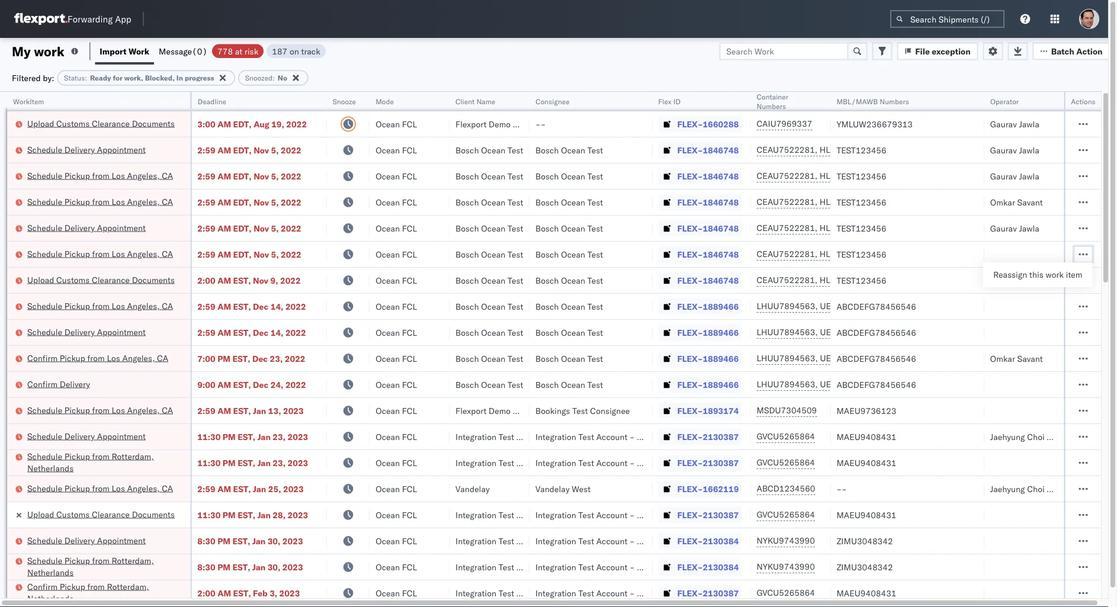 Task type: vqa. For each thing, say whether or not it's contained in the screenshot.
Confirm Delivery 'link' corresponding to second Confirm Delivery 'Button' from the bottom of the page
no



Task type: locate. For each thing, give the bounding box(es) containing it.
2 lhuu7894563, uetu5238478 from the top
[[757, 327, 878, 338]]

23, up 24,
[[270, 354, 283, 364]]

16 ocean fcl from the top
[[376, 510, 417, 520]]

dec down 2:00 am est, nov 9, 2022
[[253, 301, 269, 312]]

2 vertical spatial documents
[[132, 509, 175, 520]]

schedule for 5th schedule pickup from los angeles, ca button from the bottom
[[27, 197, 62, 207]]

1 vertical spatial upload
[[27, 275, 54, 285]]

0 horizontal spatial :
[[85, 74, 87, 82]]

los inside 'button'
[[107, 353, 120, 363]]

2 vertical spatial clearance
[[92, 509, 130, 520]]

1 horizontal spatial numbers
[[880, 97, 910, 106]]

0 vertical spatial savant
[[1018, 197, 1044, 207]]

0 vertical spatial 23,
[[270, 354, 283, 364]]

pickup for confirm pickup from los angeles, ca 'button'
[[60, 353, 85, 363]]

jawla for schedule pickup from los angeles, ca
[[1020, 171, 1040, 181]]

jawla for schedule delivery appointment
[[1020, 223, 1040, 234]]

0 vertical spatial upload
[[27, 118, 54, 129]]

4 hlxu6269489, from the top
[[820, 223, 881, 233]]

1 customs from the top
[[56, 118, 90, 129]]

jawla for upload customs clearance documents
[[1020, 119, 1040, 129]]

1 vertical spatial schedule pickup from rotterdam, netherlands
[[27, 556, 154, 578]]

consignee
[[536, 97, 570, 106], [513, 119, 553, 129], [513, 406, 553, 416], [591, 406, 630, 416]]

1 vertical spatial flexport
[[456, 406, 487, 416]]

0 vertical spatial schedule pickup from rotterdam, netherlands link
[[27, 451, 175, 475]]

3 uetu5238478 from the top
[[821, 353, 878, 364]]

1 demo from the top
[[489, 119, 511, 129]]

pickup for the "confirm pickup from rotterdam, netherlands" button
[[60, 582, 85, 592]]

1 jawla from the top
[[1020, 119, 1040, 129]]

los for sixth schedule pickup from los angeles, ca button from the bottom
[[112, 170, 125, 181]]

1 vertical spatial schedule pickup from rotterdam, netherlands link
[[27, 555, 175, 579]]

ceau7522281, hlxu6269489, hlxu8034992 for upload customs clearance documents button corresponding to 2:00 am est, nov 9, 2022
[[757, 275, 941, 285]]

from inside confirm pickup from rotterdam, netherlands
[[87, 582, 105, 592]]

1 vertical spatial upload customs clearance documents button
[[27, 274, 175, 287]]

4 schedule pickup from los angeles, ca link from the top
[[27, 300, 173, 312]]

0 vertical spatial omkar
[[991, 197, 1016, 207]]

18 flex- from the top
[[678, 562, 703, 573]]

demo left bookings
[[489, 406, 511, 416]]

2023 up 2:00 am est, feb 3, 2023 on the left bottom of the page
[[283, 562, 303, 573]]

3 flex-2130387 from the top
[[678, 510, 739, 520]]

upload for 3:00 am edt, aug 19, 2022
[[27, 118, 54, 129]]

confirm delivery link
[[27, 378, 90, 390]]

5, for 5th schedule pickup from los angeles, ca button from the bottom
[[271, 197, 279, 207]]

flexport. image
[[14, 13, 68, 25]]

1 flex- from the top
[[678, 119, 703, 129]]

6 schedule pickup from los angeles, ca button from the top
[[27, 483, 173, 496]]

los for 5th schedule pickup from los angeles, ca button
[[112, 405, 125, 416]]

est, down 11:30 pm est, jan 28, 2023
[[233, 536, 250, 547]]

dec up the 7:00 pm est, dec 23, 2022
[[253, 328, 269, 338]]

2 vertical spatial rotterdam,
[[107, 582, 149, 592]]

lagerfeld for the "confirm pickup from rotterdam, netherlands" button
[[655, 588, 690, 599]]

1 vertical spatial omkar
[[991, 354, 1016, 364]]

2:59 for schedule pickup from los angeles, ca link associated with third schedule pickup from los angeles, ca button from the bottom of the page
[[198, 301, 216, 312]]

from for sixth schedule pickup from los angeles, ca button from the bottom's schedule pickup from los angeles, ca link
[[92, 170, 110, 181]]

flex-1660288 button
[[659, 116, 742, 132], [659, 116, 742, 132]]

2023
[[283, 406, 304, 416], [288, 432, 308, 442], [288, 458, 308, 468], [283, 484, 304, 494], [288, 510, 308, 520], [283, 536, 303, 547], [283, 562, 303, 573], [280, 588, 300, 599]]

jan left 13,
[[253, 406, 266, 416]]

4 gaurav from the top
[[991, 223, 1018, 234]]

pm down 2:59 am est, jan 13, 2023
[[223, 432, 236, 442]]

8:30 pm est, jan 30, 2023 down 11:30 pm est, jan 28, 2023
[[198, 536, 303, 547]]

8 resize handle column header from the left
[[817, 92, 831, 608]]

2:59 am est, dec 14, 2022
[[198, 301, 306, 312], [198, 328, 306, 338]]

1 schedule delivery appointment button from the top
[[27, 144, 146, 157]]

jan down 11:30 pm est, jan 28, 2023
[[252, 536, 266, 547]]

: left no
[[273, 74, 275, 82]]

--
[[536, 119, 546, 129], [837, 484, 848, 494]]

2:59 am est, dec 14, 2022 for schedule delivery appointment
[[198, 328, 306, 338]]

1 vertical spatial 30,
[[268, 562, 281, 573]]

schedule pickup from los angeles, ca link for third schedule pickup from los angeles, ca button from the top
[[27, 248, 173, 260]]

1 vertical spatial zimu3048342
[[837, 562, 894, 573]]

nov
[[254, 145, 269, 155], [254, 171, 269, 181], [254, 197, 269, 207], [254, 223, 269, 234], [254, 249, 269, 260], [253, 275, 269, 286]]

5 appointment from the top
[[97, 536, 146, 546]]

gaurav
[[991, 119, 1018, 129], [991, 145, 1018, 155], [991, 171, 1018, 181], [991, 223, 1018, 234]]

flex-1893174 button
[[659, 403, 742, 419], [659, 403, 742, 419]]

4 schedule delivery appointment from the top
[[27, 431, 146, 442]]

schedule delivery appointment button for 2:59 am edt, nov 5, 2022
[[27, 222, 146, 235]]

test123456 for upload customs clearance documents button corresponding to 2:00 am est, nov 9, 2022
[[837, 275, 887, 286]]

2:59 am edt, nov 5, 2022
[[198, 145, 302, 155], [198, 171, 302, 181], [198, 197, 302, 207], [198, 223, 302, 234], [198, 249, 302, 260]]

jaehyung
[[991, 432, 1026, 442]]

flex-2130387
[[678, 432, 739, 442], [678, 458, 739, 468], [678, 510, 739, 520], [678, 588, 739, 599]]

pickup inside the confirm pickup from los angeles, ca link
[[60, 353, 85, 363]]

schedule delivery appointment
[[27, 144, 146, 155], [27, 223, 146, 233], [27, 327, 146, 337], [27, 431, 146, 442], [27, 536, 146, 546]]

0 vertical spatial clearance
[[92, 118, 130, 129]]

5 ceau7522281, from the top
[[757, 249, 818, 259]]

hlxu6269489, for third schedule pickup from los angeles, ca button from the top
[[820, 249, 881, 259]]

8 ocean fcl from the top
[[376, 301, 417, 312]]

est, down 2:59 am est, jan 13, 2023
[[238, 432, 256, 442]]

2 zimu3048342 from the top
[[837, 562, 894, 573]]

0 vertical spatial 2:00
[[198, 275, 216, 286]]

schedule pickup from los angeles, ca link for sixth schedule pickup from los angeles, ca button
[[27, 483, 173, 495]]

11:30 down 2:59 am est, jan 13, 2023
[[198, 432, 221, 442]]

2 vertical spatial upload customs clearance documents link
[[27, 509, 175, 521]]

2 upload customs clearance documents button from the top
[[27, 274, 175, 287]]

2 ceau7522281, hlxu6269489, hlxu8034992 from the top
[[757, 171, 941, 181]]

flex-1662119
[[678, 484, 739, 494]]

2023 down 28,
[[283, 536, 303, 547]]

4 lhuu7894563, from the top
[[757, 379, 818, 390]]

2 schedule from the top
[[27, 170, 62, 181]]

work right this
[[1047, 270, 1065, 280]]

flex-1889466 button
[[659, 298, 742, 315], [659, 298, 742, 315], [659, 325, 742, 341], [659, 325, 742, 341], [659, 351, 742, 367], [659, 351, 742, 367], [659, 377, 742, 393], [659, 377, 742, 393]]

2 schedule delivery appointment link from the top
[[27, 222, 146, 234]]

0 vertical spatial --
[[536, 119, 546, 129]]

: left ready
[[85, 74, 87, 82]]

0 vertical spatial confirm
[[27, 353, 58, 363]]

30, for schedule delivery appointment
[[268, 536, 281, 547]]

0 vertical spatial flex-2130384
[[678, 536, 739, 547]]

jan down 13,
[[258, 432, 271, 442]]

demo down name
[[489, 119, 511, 129]]

1 vertical spatial upload customs clearance documents
[[27, 275, 175, 285]]

1 vertical spatial documents
[[132, 275, 175, 285]]

2 11:30 pm est, jan 23, 2023 from the top
[[198, 458, 308, 468]]

18 fcl from the top
[[402, 562, 417, 573]]

Search Shipments (/) text field
[[891, 10, 1005, 28]]

abcd1234560
[[757, 484, 816, 494]]

account
[[597, 432, 628, 442], [597, 458, 628, 468], [597, 510, 628, 520], [597, 536, 628, 547], [597, 562, 628, 573], [597, 588, 628, 599]]

1 vertical spatial 23,
[[273, 432, 286, 442]]

23, down 13,
[[273, 432, 286, 442]]

2 flex-1889466 from the top
[[678, 328, 739, 338]]

0 vertical spatial work
[[34, 43, 65, 59]]

8:30 up 2:00 am est, feb 3, 2023 on the left bottom of the page
[[198, 562, 216, 573]]

jan
[[253, 406, 266, 416], [258, 432, 271, 442], [258, 458, 271, 468], [253, 484, 266, 494], [258, 510, 271, 520], [252, 536, 266, 547], [252, 562, 266, 573]]

from for third schedule pickup from los angeles, ca button from the top's schedule pickup from los angeles, ca link
[[92, 249, 110, 259]]

client name
[[456, 97, 496, 106]]

jan up 25, at left
[[258, 458, 271, 468]]

schedule pickup from los angeles, ca for third schedule pickup from los angeles, ca button from the top's schedule pickup from los angeles, ca link
[[27, 249, 173, 259]]

upload customs clearance documents button for 2:00 am est, nov 9, 2022
[[27, 274, 175, 287]]

est,
[[233, 275, 251, 286], [233, 301, 251, 312], [233, 328, 251, 338], [233, 354, 250, 364], [233, 380, 251, 390], [233, 406, 251, 416], [238, 432, 256, 442], [238, 458, 256, 468], [233, 484, 251, 494], [238, 510, 256, 520], [233, 536, 250, 547], [233, 562, 250, 573], [233, 588, 251, 599]]

1 vertical spatial flex-2130384
[[678, 562, 739, 573]]

3 maeu9408431 from the top
[[837, 510, 897, 520]]

0 vertical spatial 11:30 pm est, jan 23, 2023
[[198, 432, 308, 442]]

2 upload customs clearance documents link from the top
[[27, 274, 175, 286]]

1 documents from the top
[[132, 118, 175, 129]]

1 gaurav jawla from the top
[[991, 119, 1040, 129]]

11:30 down 2:59 am est, jan 25, 2023
[[198, 510, 221, 520]]

1 horizontal spatial :
[[273, 74, 275, 82]]

2 vertical spatial 11:30
[[198, 510, 221, 520]]

netherlands for 11:30
[[27, 463, 74, 474]]

1 vertical spatial netherlands
[[27, 568, 74, 578]]

6 account from the top
[[597, 588, 628, 599]]

nyku9743990 for schedule pickup from rotterdam, netherlands
[[757, 562, 816, 572]]

4 fcl from the top
[[402, 197, 417, 207]]

pickup for 5th schedule pickup from los angeles, ca button from the bottom
[[64, 197, 90, 207]]

schedule for sixth schedule pickup from los angeles, ca button from the bottom
[[27, 170, 62, 181]]

schedule pickup from rotterdam, netherlands
[[27, 451, 154, 474], [27, 556, 154, 578]]

rotterdam, inside confirm pickup from rotterdam, netherlands
[[107, 582, 149, 592]]

from for schedule pickup from los angeles, ca link for sixth schedule pickup from los angeles, ca button
[[92, 483, 110, 494]]

1 horizontal spatial --
[[837, 484, 848, 494]]

schedule pickup from los angeles, ca link for 5th schedule pickup from los angeles, ca button
[[27, 405, 173, 416]]

omkar
[[991, 197, 1016, 207], [991, 354, 1016, 364]]

am
[[218, 119, 231, 129], [218, 145, 231, 155], [218, 171, 231, 181], [218, 197, 231, 207], [218, 223, 231, 234], [218, 249, 231, 260], [218, 275, 231, 286], [218, 301, 231, 312], [218, 328, 231, 338], [218, 380, 231, 390], [218, 406, 231, 416], [218, 484, 231, 494], [218, 588, 231, 599]]

5 test123456 from the top
[[837, 249, 887, 260]]

4 lagerfeld from the top
[[655, 536, 690, 547]]

1889466
[[703, 301, 739, 312], [703, 328, 739, 338], [703, 354, 739, 364], [703, 380, 739, 390]]

appointment for 2:59 am edt, nov 5, 2022
[[97, 223, 146, 233]]

ceau7522281,
[[757, 145, 818, 155], [757, 171, 818, 181], [757, 197, 818, 207], [757, 223, 818, 233], [757, 249, 818, 259], [757, 275, 818, 285]]

hlxu6269489, for sixth schedule pickup from los angeles, ca button from the bottom
[[820, 171, 881, 181]]

7:00
[[198, 354, 216, 364]]

delivery inside button
[[60, 379, 90, 389]]

customs for 2:00 am est, nov 9, 2022
[[56, 275, 90, 285]]

2 14, from the top
[[271, 328, 284, 338]]

est, down 9:00 am est, dec 24, 2022
[[233, 406, 251, 416]]

3 5, from the top
[[271, 197, 279, 207]]

schedule pickup from rotterdam, netherlands link for 8:30
[[27, 555, 175, 579]]

gaurav jawla for upload customs clearance documents
[[991, 119, 1040, 129]]

flexport for --
[[456, 119, 487, 129]]

uetu5238478
[[821, 301, 878, 312], [821, 327, 878, 338], [821, 353, 878, 364], [821, 379, 878, 390]]

1 vertical spatial 2:59 am est, dec 14, 2022
[[198, 328, 306, 338]]

pm down 2:59 am est, jan 25, 2023
[[223, 510, 236, 520]]

7 schedule from the top
[[27, 327, 62, 337]]

schedule pickup from los angeles, ca for sixth schedule pickup from los angeles, ca button from the bottom's schedule pickup from los angeles, ca link
[[27, 170, 173, 181]]

2 clearance from the top
[[92, 275, 130, 285]]

1 vertical spatial 8:30 pm est, jan 30, 2023
[[198, 562, 303, 573]]

resize handle column header
[[176, 92, 190, 608], [313, 92, 327, 608], [356, 92, 370, 608], [436, 92, 450, 608], [516, 92, 530, 608], [639, 92, 653, 608], [737, 92, 751, 608], [817, 92, 831, 608], [971, 92, 985, 608], [1051, 92, 1065, 608], [1088, 92, 1102, 608]]

mbl/mawb numbers button
[[831, 94, 973, 106]]

jan up feb
[[252, 562, 266, 573]]

0 vertical spatial upload customs clearance documents
[[27, 118, 175, 129]]

1 integration test account - karl lagerfeld from the top
[[536, 432, 690, 442]]

est, down 2:00 am est, nov 9, 2022
[[233, 301, 251, 312]]

1 edt, from the top
[[233, 119, 252, 129]]

angeles, inside 'button'
[[122, 353, 155, 363]]

6 ocean fcl from the top
[[376, 249, 417, 260]]

netherlands
[[27, 463, 74, 474], [27, 568, 74, 578], [27, 594, 74, 604]]

from inside the confirm pickup from los angeles, ca link
[[87, 353, 105, 363]]

0 vertical spatial 2:59 am est, dec 14, 2022
[[198, 301, 306, 312]]

10 schedule from the top
[[27, 451, 62, 462]]

2 vertical spatial upload customs clearance documents
[[27, 509, 175, 520]]

snoozed : no
[[245, 74, 287, 82]]

1 vertical spatial 14,
[[271, 328, 284, 338]]

2023 right '3,'
[[280, 588, 300, 599]]

4 test123456 from the top
[[837, 223, 887, 234]]

5 fcl from the top
[[402, 223, 417, 234]]

integration for schedule pickup from rotterdam, netherlands link for 11:30
[[536, 458, 577, 468]]

lagerfeld for schedule pickup from rotterdam, netherlands button for 8:30 pm est, jan 30, 2023
[[655, 562, 690, 573]]

2:59 for sixth schedule pickup from los angeles, ca button from the bottom's schedule pickup from los angeles, ca link
[[198, 171, 216, 181]]

1 vertical spatial upload customs clearance documents link
[[27, 274, 175, 286]]

0 horizontal spatial vandelay
[[456, 484, 490, 494]]

2 2:59 am est, dec 14, 2022 from the top
[[198, 328, 306, 338]]

2 vertical spatial netherlands
[[27, 594, 74, 604]]

lagerfeld
[[655, 432, 690, 442], [655, 458, 690, 468], [655, 510, 690, 520], [655, 536, 690, 547], [655, 562, 690, 573], [655, 588, 690, 599]]

0 vertical spatial flexport
[[456, 119, 487, 129]]

30,
[[268, 536, 281, 547], [268, 562, 281, 573]]

2 customs from the top
[[56, 275, 90, 285]]

0 vertical spatial 8:30
[[198, 536, 216, 547]]

2 flex-1846748 from the top
[[678, 171, 739, 181]]

gvcu5265864
[[757, 432, 816, 442], [757, 458, 816, 468], [757, 510, 816, 520], [757, 588, 816, 598]]

zimu3048342 for schedule pickup from rotterdam, netherlands
[[837, 562, 894, 573]]

0 vertical spatial 14,
[[271, 301, 284, 312]]

13 fcl from the top
[[402, 432, 417, 442]]

5 integration from the top
[[536, 562, 577, 573]]

schedule delivery appointment link
[[27, 144, 146, 156], [27, 222, 146, 234], [27, 326, 146, 338], [27, 431, 146, 443], [27, 535, 146, 547]]

11:30 pm est, jan 23, 2023 down 2:59 am est, jan 13, 2023
[[198, 432, 308, 442]]

numbers inside the container numbers
[[757, 102, 787, 111]]

2:59 am est, dec 14, 2022 up the 7:00 pm est, dec 23, 2022
[[198, 328, 306, 338]]

ocean fcl
[[376, 119, 417, 129], [376, 145, 417, 155], [376, 171, 417, 181], [376, 197, 417, 207], [376, 223, 417, 234], [376, 249, 417, 260], [376, 275, 417, 286], [376, 301, 417, 312], [376, 328, 417, 338], [376, 354, 417, 364], [376, 380, 417, 390], [376, 406, 417, 416], [376, 432, 417, 442], [376, 458, 417, 468], [376, 484, 417, 494], [376, 510, 417, 520], [376, 536, 417, 547], [376, 562, 417, 573], [376, 588, 417, 599]]

4 ocean fcl from the top
[[376, 197, 417, 207]]

14, up the 7:00 pm est, dec 23, 2022
[[271, 328, 284, 338]]

1 vertical spatial customs
[[56, 275, 90, 285]]

est, up 2:59 am est, jan 13, 2023
[[233, 380, 251, 390]]

documents for 2:00
[[132, 275, 175, 285]]

schedule for the schedule delivery appointment button corresponding to 2:59 am est, dec 14, 2022
[[27, 327, 62, 337]]

jan left 28,
[[258, 510, 271, 520]]

reassign this work item
[[994, 270, 1083, 280]]

gaurav jawla for schedule pickup from los angeles, ca
[[991, 171, 1040, 181]]

2 abcdefg78456546 from the top
[[837, 328, 917, 338]]

ready
[[90, 74, 111, 82]]

0 vertical spatial rotterdam,
[[112, 451, 154, 462]]

14, down 9,
[[271, 301, 284, 312]]

23, for schedule delivery appointment
[[273, 432, 286, 442]]

5 schedule delivery appointment link from the top
[[27, 535, 146, 547]]

documents for 3:00
[[132, 118, 175, 129]]

30, down 28,
[[268, 536, 281, 547]]

0 vertical spatial customs
[[56, 118, 90, 129]]

1 hlxu8034992 from the top
[[883, 145, 941, 155]]

bosch
[[456, 145, 479, 155], [536, 145, 559, 155], [456, 171, 479, 181], [536, 171, 559, 181], [456, 197, 479, 207], [536, 197, 559, 207], [456, 223, 479, 234], [536, 223, 559, 234], [456, 249, 479, 260], [536, 249, 559, 260], [456, 275, 479, 286], [536, 275, 559, 286], [456, 301, 479, 312], [536, 301, 559, 312], [456, 328, 479, 338], [536, 328, 559, 338], [456, 354, 479, 364], [536, 354, 559, 364], [456, 380, 479, 390], [536, 380, 559, 390]]

0 vertical spatial schedule pickup from rotterdam, netherlands button
[[27, 451, 175, 476]]

lagerfeld for the schedule delivery appointment button for 8:30 pm est, jan 30, 2023
[[655, 536, 690, 547]]

23,
[[270, 354, 283, 364], [273, 432, 286, 442], [273, 458, 286, 468]]

1 schedule pickup from rotterdam, netherlands link from the top
[[27, 451, 175, 475]]

savant for ceau7522281, hlxu6269489, hlxu8034992
[[1018, 197, 1044, 207]]

gaurav jawla
[[991, 119, 1040, 129], [991, 145, 1040, 155], [991, 171, 1040, 181], [991, 223, 1040, 234]]

2 1846748 from the top
[[703, 171, 739, 181]]

2 vertical spatial customs
[[56, 509, 90, 520]]

0 vertical spatial documents
[[132, 118, 175, 129]]

1 vertical spatial 2:00
[[198, 588, 216, 599]]

2:59 for third schedule pickup from los angeles, ca button from the top's schedule pickup from los angeles, ca link
[[198, 249, 216, 260]]

my work
[[12, 43, 65, 59]]

ceau7522281, hlxu6269489, hlxu8034992 for sixth schedule pickup from los angeles, ca button from the bottom
[[757, 171, 941, 181]]

batch action button
[[1034, 42, 1111, 60]]

2 2:59 am edt, nov 5, 2022 from the top
[[198, 171, 302, 181]]

0 horizontal spatial --
[[536, 119, 546, 129]]

netherlands inside confirm pickup from rotterdam, netherlands
[[27, 594, 74, 604]]

appointment for 8:30 pm est, jan 30, 2023
[[97, 536, 146, 546]]

1 flexport demo consignee from the top
[[456, 119, 553, 129]]

0 vertical spatial omkar savant
[[991, 197, 1044, 207]]

6 flex- from the top
[[678, 249, 703, 260]]

0 vertical spatial demo
[[489, 119, 511, 129]]

0 vertical spatial 11:30
[[198, 432, 221, 442]]

3 integration test account - karl lagerfeld from the top
[[536, 510, 690, 520]]

1 schedule pickup from los angeles, ca from the top
[[27, 170, 173, 181]]

23, up 25, at left
[[273, 458, 286, 468]]

upload customs clearance documents for 3:00 am edt, aug 19, 2022
[[27, 118, 175, 129]]

numbers up ymluw236679313
[[880, 97, 910, 106]]

numbers down 'container'
[[757, 102, 787, 111]]

1 vertical spatial demo
[[489, 406, 511, 416]]

2 vertical spatial confirm
[[27, 582, 58, 592]]

hlxu6269489, for 5th schedule pickup from los angeles, ca button from the bottom
[[820, 197, 881, 207]]

1662119
[[703, 484, 739, 494]]

1 2130384 from the top
[[703, 536, 739, 547]]

integration for schedule pickup from rotterdam, netherlands link related to 8:30
[[536, 562, 577, 573]]

gaurav jawla for schedule delivery appointment
[[991, 223, 1040, 234]]

30, up '3,'
[[268, 562, 281, 573]]

upload for 2:00 am est, nov 9, 2022
[[27, 275, 54, 285]]

app
[[115, 13, 131, 25]]

3 test123456 from the top
[[837, 197, 887, 207]]

1 30, from the top
[[268, 536, 281, 547]]

1 vertical spatial work
[[1047, 270, 1065, 280]]

message (0)
[[159, 46, 208, 56]]

schedule pickup from los angeles, ca for schedule pickup from los angeles, ca link for 5th schedule pickup from los angeles, ca button
[[27, 405, 173, 416]]

0 vertical spatial 2130384
[[703, 536, 739, 547]]

8:30 down 11:30 pm est, jan 28, 2023
[[198, 536, 216, 547]]

4 hlxu8034992 from the top
[[883, 223, 941, 233]]

0 vertical spatial 8:30 pm est, jan 30, 2023
[[198, 536, 303, 547]]

14,
[[271, 301, 284, 312], [271, 328, 284, 338]]

karl
[[637, 432, 653, 442], [637, 458, 653, 468], [637, 510, 653, 520], [637, 536, 653, 547], [637, 562, 653, 573], [637, 588, 653, 599]]

client
[[456, 97, 475, 106]]

0 horizontal spatial numbers
[[757, 102, 787, 111]]

pm up 2:00 am est, feb 3, 2023 on the left bottom of the page
[[218, 562, 231, 573]]

11:30 up 2:59 am est, jan 25, 2023
[[198, 458, 221, 468]]

1 schedule pickup from rotterdam, netherlands button from the top
[[27, 451, 175, 476]]

upload customs clearance documents link
[[27, 118, 175, 130], [27, 274, 175, 286], [27, 509, 175, 521]]

operator
[[991, 97, 1020, 106]]

los
[[112, 170, 125, 181], [112, 197, 125, 207], [112, 249, 125, 259], [112, 301, 125, 311], [107, 353, 120, 363], [112, 405, 125, 416], [112, 483, 125, 494]]

flex-1846748 for third schedule pickup from los angeles, ca button from the top
[[678, 249, 739, 260]]

schedule pickup from rotterdam, netherlands button for 8:30 pm est, jan 30, 2023
[[27, 555, 175, 580]]

netherlands for 2:00
[[27, 594, 74, 604]]

hlxu8034992 for sixth schedule pickup from los angeles, ca button from the bottom
[[883, 171, 941, 181]]

2 vertical spatial upload
[[27, 509, 54, 520]]

est, left feb
[[233, 588, 251, 599]]

pickup inside confirm pickup from rotterdam, netherlands
[[60, 582, 85, 592]]

1846748 for the schedule delivery appointment button associated with 2:59 am edt, nov 5, 2022
[[703, 223, 739, 234]]

2 ceau7522281, from the top
[[757, 171, 818, 181]]

2 savant from the top
[[1018, 354, 1044, 364]]

6 test123456 from the top
[[837, 275, 887, 286]]

3 schedule from the top
[[27, 197, 62, 207]]

-- down consignee button
[[536, 119, 546, 129]]

id
[[674, 97, 681, 106]]

1 vertical spatial flexport demo consignee
[[456, 406, 553, 416]]

dec
[[253, 301, 269, 312], [253, 328, 269, 338], [252, 354, 268, 364], [253, 380, 269, 390]]

2 netherlands from the top
[[27, 568, 74, 578]]

0 vertical spatial nyku9743990
[[757, 536, 816, 546]]

1 am from the top
[[218, 119, 231, 129]]

1846748
[[703, 145, 739, 155], [703, 171, 739, 181], [703, 197, 739, 207], [703, 223, 739, 234], [703, 249, 739, 260], [703, 275, 739, 286]]

1 vertical spatial savant
[[1018, 354, 1044, 364]]

3 lagerfeld from the top
[[655, 510, 690, 520]]

0 vertical spatial netherlands
[[27, 463, 74, 474]]

11:30 pm est, jan 23, 2023 up 2:59 am est, jan 25, 2023
[[198, 458, 308, 468]]

3 2:59 am edt, nov 5, 2022 from the top
[[198, 197, 302, 207]]

from for confirm pickup from rotterdam, netherlands link
[[87, 582, 105, 592]]

ceau7522281, hlxu6269489, hlxu8034992 for third schedule pickup from los angeles, ca button from the top
[[757, 249, 941, 259]]

work up by:
[[34, 43, 65, 59]]

2:59 for schedule delivery appointment link associated with 2:59 am est, dec 14, 2022
[[198, 328, 216, 338]]

1 vertical spatial schedule pickup from rotterdam, netherlands button
[[27, 555, 175, 580]]

numbers inside button
[[880, 97, 910, 106]]

rotterdam, for 2:00 am est, feb 3, 2023
[[107, 582, 149, 592]]

2 documents from the top
[[132, 275, 175, 285]]

1 horizontal spatial vandelay
[[536, 484, 570, 494]]

11 resize handle column header from the left
[[1088, 92, 1102, 608]]

hlxu8034992 for 5th schedule pickup from los angeles, ca button from the bottom
[[883, 197, 941, 207]]

11 schedule from the top
[[27, 483, 62, 494]]

numbers for container numbers
[[757, 102, 787, 111]]

-- right the abcd1234560
[[837, 484, 848, 494]]

1 vertical spatial 11:30
[[198, 458, 221, 468]]

1893174
[[703, 406, 739, 416]]

-
[[536, 119, 541, 129], [541, 119, 546, 129], [630, 432, 635, 442], [1048, 432, 1053, 442], [630, 458, 635, 468], [837, 484, 842, 494], [842, 484, 848, 494], [630, 510, 635, 520], [630, 536, 635, 547], [630, 562, 635, 573], [630, 588, 635, 599]]

confirm inside confirm pickup from rotterdam, netherlands
[[27, 582, 58, 592]]

clearance for 2:00 am est, nov 9, 2022
[[92, 275, 130, 285]]

est, down 2:59 am est, jan 25, 2023
[[238, 510, 256, 520]]

1 vertical spatial confirm
[[27, 379, 58, 389]]

2:00 for 2:00 am est, nov 9, 2022
[[198, 275, 216, 286]]

8:30 pm est, jan 30, 2023
[[198, 536, 303, 547], [198, 562, 303, 573]]

0 vertical spatial 30,
[[268, 536, 281, 547]]

0 vertical spatial upload customs clearance documents link
[[27, 118, 175, 130]]

1 vertical spatial nyku9743990
[[757, 562, 816, 572]]

2:59 am est, dec 14, 2022 down 2:00 am est, nov 9, 2022
[[198, 301, 306, 312]]

bosch ocean test
[[456, 145, 524, 155], [536, 145, 604, 155], [456, 171, 524, 181], [536, 171, 604, 181], [456, 197, 524, 207], [536, 197, 604, 207], [456, 223, 524, 234], [536, 223, 604, 234], [456, 249, 524, 260], [536, 249, 604, 260], [456, 275, 524, 286], [536, 275, 604, 286], [456, 301, 524, 312], [536, 301, 604, 312], [456, 328, 524, 338], [536, 328, 604, 338], [456, 354, 524, 364], [536, 354, 604, 364], [456, 380, 524, 390], [536, 380, 604, 390]]

snoozed
[[245, 74, 273, 82]]

3 schedule pickup from los angeles, ca from the top
[[27, 249, 173, 259]]

3 lhuu7894563, uetu5238478 from the top
[[757, 353, 878, 364]]

client name button
[[450, 94, 518, 106]]

container
[[757, 92, 789, 101]]

0 vertical spatial upload customs clearance documents button
[[27, 118, 175, 131]]

flex-2130387 button
[[659, 429, 742, 445], [659, 429, 742, 445], [659, 455, 742, 472], [659, 455, 742, 472], [659, 507, 742, 524], [659, 507, 742, 524], [659, 585, 742, 602], [659, 585, 742, 602]]

status : ready for work, blocked, in progress
[[64, 74, 214, 82]]

0 vertical spatial flexport demo consignee
[[456, 119, 553, 129]]

5 5, from the top
[[271, 249, 279, 260]]

1 vertical spatial 2130384
[[703, 562, 739, 573]]

numbers for mbl/mawb numbers
[[880, 97, 910, 106]]

1 vertical spatial 11:30 pm est, jan 23, 2023
[[198, 458, 308, 468]]

1 abcdefg78456546 from the top
[[837, 301, 917, 312]]

import work button
[[95, 38, 154, 65]]

flex-2130384 for schedule delivery appointment
[[678, 536, 739, 547]]

pm right 7:00
[[218, 354, 231, 364]]

8:30 pm est, jan 30, 2023 for schedule pickup from rotterdam, netherlands
[[198, 562, 303, 573]]

1 uetu5238478 from the top
[[821, 301, 878, 312]]

1 vertical spatial omkar savant
[[991, 354, 1044, 364]]

zimu3048342
[[837, 536, 894, 547], [837, 562, 894, 573]]

1 vertical spatial rotterdam,
[[112, 556, 154, 566]]

1 schedule from the top
[[27, 144, 62, 155]]

by:
[[43, 73, 54, 83]]

3 hlxu8034992 from the top
[[883, 197, 941, 207]]

schedule for schedule pickup from rotterdam, netherlands button for 8:30 pm est, jan 30, 2023
[[27, 556, 62, 566]]

0 vertical spatial zimu3048342
[[837, 536, 894, 547]]

ceau7522281, hlxu6269489, hlxu8034992
[[757, 145, 941, 155], [757, 171, 941, 181], [757, 197, 941, 207], [757, 223, 941, 233], [757, 249, 941, 259], [757, 275, 941, 285]]

7:00 pm est, dec 23, 2022
[[198, 354, 306, 364]]

1 vertical spatial clearance
[[92, 275, 130, 285]]

pm
[[218, 354, 231, 364], [223, 432, 236, 442], [223, 458, 236, 468], [223, 510, 236, 520], [218, 536, 231, 547], [218, 562, 231, 573]]

0 vertical spatial schedule pickup from rotterdam, netherlands
[[27, 451, 154, 474]]

angeles,
[[127, 170, 160, 181], [127, 197, 160, 207], [127, 249, 160, 259], [127, 301, 160, 311], [122, 353, 155, 363], [127, 405, 160, 416], [127, 483, 160, 494]]

integration
[[536, 432, 577, 442], [536, 458, 577, 468], [536, 510, 577, 520], [536, 536, 577, 547], [536, 562, 577, 573], [536, 588, 577, 599]]

2 demo from the top
[[489, 406, 511, 416]]

flex-2130384
[[678, 536, 739, 547], [678, 562, 739, 573]]

2023 right 25, at left
[[283, 484, 304, 494]]

est, up 9:00 am est, dec 24, 2022
[[233, 354, 250, 364]]

confirm inside 'button'
[[27, 353, 58, 363]]

1 vertical spatial 8:30
[[198, 562, 216, 573]]

8:30 pm est, jan 30, 2023 up 2:00 am est, feb 3, 2023 on the left bottom of the page
[[198, 562, 303, 573]]

2022
[[287, 119, 307, 129], [281, 145, 302, 155], [281, 171, 302, 181], [281, 197, 302, 207], [281, 223, 302, 234], [281, 249, 302, 260], [280, 275, 301, 286], [286, 301, 306, 312], [286, 328, 306, 338], [285, 354, 306, 364], [286, 380, 306, 390]]

flex-1846748 for sixth schedule pickup from los angeles, ca button from the bottom
[[678, 171, 739, 181]]



Task type: describe. For each thing, give the bounding box(es) containing it.
14 fcl from the top
[[402, 458, 417, 468]]

schedule delivery appointment button for 8:30 pm est, jan 30, 2023
[[27, 535, 146, 548]]

4 schedule delivery appointment link from the top
[[27, 431, 146, 443]]

vandelay west
[[536, 484, 591, 494]]

flex id
[[659, 97, 681, 106]]

demo for bookings
[[489, 406, 511, 416]]

6 am from the top
[[218, 249, 231, 260]]

2 gvcu5265864 from the top
[[757, 458, 816, 468]]

9 flex- from the top
[[678, 328, 703, 338]]

1846748 for sixth schedule pickup from los angeles, ca button from the bottom
[[703, 171, 739, 181]]

1 vertical spatial --
[[837, 484, 848, 494]]

25,
[[268, 484, 281, 494]]

187
[[272, 46, 288, 56]]

track
[[301, 46, 321, 56]]

5, for sixth schedule pickup from los angeles, ca button from the bottom
[[271, 171, 279, 181]]

bookings
[[536, 406, 571, 416]]

jan left 25, at left
[[253, 484, 266, 494]]

7 ocean fcl from the top
[[376, 275, 417, 286]]

3 account from the top
[[597, 510, 628, 520]]

resize handle column header for client name
[[516, 92, 530, 608]]

4 2:59 am edt, nov 5, 2022 from the top
[[198, 223, 302, 234]]

30, for schedule pickup from rotterdam, netherlands
[[268, 562, 281, 573]]

gaurav for upload customs clearance documents
[[991, 119, 1018, 129]]

pickup for 5th schedule pickup from los angeles, ca button
[[64, 405, 90, 416]]

1 maeu9408431 from the top
[[837, 432, 897, 442]]

ceau7522281, for 5th schedule pickup from los angeles, ca button from the bottom
[[757, 197, 818, 207]]

1 gvcu5265864 from the top
[[757, 432, 816, 442]]

mbl/mawb numbers
[[837, 97, 910, 106]]

filtered by:
[[12, 73, 54, 83]]

msdu7304509
[[757, 405, 818, 416]]

est, up 2:59 am est, jan 25, 2023
[[238, 458, 256, 468]]

13 ocean fcl from the top
[[376, 432, 417, 442]]

19 flex- from the top
[[678, 588, 703, 599]]

28,
[[273, 510, 286, 520]]

est, up the 7:00 pm est, dec 23, 2022
[[233, 328, 251, 338]]

my
[[12, 43, 31, 59]]

schedule pickup from los angeles, ca link for sixth schedule pickup from los angeles, ca button from the bottom
[[27, 170, 173, 182]]

1 account from the top
[[597, 432, 628, 442]]

schedule for the schedule delivery appointment button for 8:30 pm est, jan 30, 2023
[[27, 536, 62, 546]]

3 ocean fcl from the top
[[376, 171, 417, 181]]

2:00 am est, feb 3, 2023
[[198, 588, 300, 599]]

schedule for schedule pickup from rotterdam, netherlands button related to 11:30 pm est, jan 23, 2023
[[27, 451, 62, 462]]

17 fcl from the top
[[402, 536, 417, 547]]

upload customs clearance documents for 2:00 am est, nov 9, 2022
[[27, 275, 175, 285]]

23, for confirm pickup from los angeles, ca
[[270, 354, 283, 364]]

14, for schedule delivery appointment
[[271, 328, 284, 338]]

resize handle column header for consignee
[[639, 92, 653, 608]]

2:00 am est, nov 9, 2022
[[198, 275, 301, 286]]

4 schedule delivery appointment button from the top
[[27, 431, 146, 444]]

10 flex- from the top
[[678, 354, 703, 364]]

5 flex- from the top
[[678, 223, 703, 234]]

omkar savant for ceau7522281, hlxu6269489, hlxu8034992
[[991, 197, 1044, 207]]

forwarding app
[[68, 13, 131, 25]]

schedule pickup from los angeles, ca link for 5th schedule pickup from los angeles, ca button from the bottom
[[27, 196, 173, 208]]

1 lhuu7894563, uetu5238478 from the top
[[757, 301, 878, 312]]

mbl/mawb
[[837, 97, 879, 106]]

4 schedule pickup from los angeles, ca button from the top
[[27, 300, 173, 313]]

: for status
[[85, 74, 87, 82]]

1 test123456 from the top
[[837, 145, 887, 155]]

11 fcl from the top
[[402, 380, 417, 390]]

5 am from the top
[[218, 223, 231, 234]]

confirm pickup from los angeles, ca link
[[27, 352, 168, 364]]

1846748 for 5th schedule pickup from los angeles, ca button from the bottom
[[703, 197, 739, 207]]

7 flex- from the top
[[678, 275, 703, 286]]

4 uetu5238478 from the top
[[821, 379, 878, 390]]

import work
[[100, 46, 149, 56]]

9 fcl from the top
[[402, 328, 417, 338]]

flex-2130384 for schedule pickup from rotterdam, netherlands
[[678, 562, 739, 573]]

1 appointment from the top
[[97, 144, 146, 155]]

3 customs from the top
[[56, 509, 90, 520]]

12 fcl from the top
[[402, 406, 417, 416]]

forwarding app link
[[14, 13, 131, 25]]

9,
[[271, 275, 278, 286]]

this
[[1030, 270, 1044, 280]]

schedule pickup from rotterdam, netherlands for 11:30 pm est, jan 23, 2023
[[27, 451, 154, 474]]

workitem button
[[7, 94, 179, 106]]

reassign
[[994, 270, 1028, 280]]

2 jawla from the top
[[1020, 145, 1040, 155]]

2 11:30 from the top
[[198, 458, 221, 468]]

5, for third schedule pickup from los angeles, ca button from the top
[[271, 249, 279, 260]]

6 edt, from the top
[[233, 249, 252, 260]]

pm up 2:59 am est, jan 25, 2023
[[223, 458, 236, 468]]

from for schedule pickup from los angeles, ca link related to 5th schedule pickup from los angeles, ca button from the bottom
[[92, 197, 110, 207]]

2:59 am edt, nov 5, 2022 for sixth schedule pickup from los angeles, ca button from the bottom
[[198, 171, 302, 181]]

rotterdam, for 8:30 pm est, jan 30, 2023
[[112, 556, 154, 566]]

2:59 am est, jan 25, 2023
[[198, 484, 304, 494]]

2:59 am est, dec 14, 2022 for schedule pickup from los angeles, ca
[[198, 301, 306, 312]]

1660288
[[703, 119, 739, 129]]

schedule for fifth the schedule delivery appointment button from the bottom of the page
[[27, 144, 62, 155]]

2 maeu9408431 from the top
[[837, 458, 897, 468]]

15 flex- from the top
[[678, 484, 703, 494]]

10 am from the top
[[218, 380, 231, 390]]

blocked,
[[145, 74, 175, 82]]

6 karl from the top
[[637, 588, 653, 599]]

2023 down 2:59 am est, jan 13, 2023
[[288, 432, 308, 442]]

2 flex- from the top
[[678, 145, 703, 155]]

3 11:30 from the top
[[198, 510, 221, 520]]

work,
[[124, 74, 143, 82]]

est, up 11:30 pm est, jan 28, 2023
[[233, 484, 251, 494]]

angeles, for schedule pickup from los angeles, ca link associated with third schedule pickup from los angeles, ca button from the bottom of the page
[[127, 301, 160, 311]]

pm down 11:30 pm est, jan 28, 2023
[[218, 536, 231, 547]]

16 fcl from the top
[[402, 510, 417, 520]]

progress
[[185, 74, 214, 82]]

1 11:30 from the top
[[198, 432, 221, 442]]

4 karl from the top
[[637, 536, 653, 547]]

3,
[[270, 588, 278, 599]]

2 fcl from the top
[[402, 145, 417, 155]]

hlxu8034992 for third schedule pickup from los angeles, ca button from the top
[[883, 249, 941, 259]]

14 flex- from the top
[[678, 458, 703, 468]]

actions
[[1072, 97, 1097, 106]]

gaurav for schedule pickup from los angeles, ca
[[991, 171, 1018, 181]]

3 upload customs clearance documents from the top
[[27, 509, 175, 520]]

from for schedule pickup from los angeles, ca link associated with third schedule pickup from los angeles, ca button from the bottom of the page
[[92, 301, 110, 311]]

workitem
[[13, 97, 44, 106]]

batch
[[1052, 46, 1075, 56]]

confirm pickup from rotterdam, netherlands link
[[27, 581, 175, 605]]

2130384 for schedule delivery appointment
[[703, 536, 739, 547]]

3 schedule pickup from los angeles, ca button from the top
[[27, 248, 173, 261]]

on
[[290, 46, 299, 56]]

deadline button
[[192, 94, 315, 106]]

item
[[1067, 270, 1083, 280]]

pickup for third schedule pickup from los angeles, ca button from the bottom of the page
[[64, 301, 90, 311]]

2 vertical spatial 23,
[[273, 458, 286, 468]]

2 lhuu7894563, from the top
[[757, 327, 818, 338]]

confirm pickup from rotterdam, netherlands button
[[27, 581, 175, 606]]

Search Work text field
[[720, 42, 849, 60]]

1 schedule delivery appointment link from the top
[[27, 144, 146, 156]]

est, left 9,
[[233, 275, 251, 286]]

schedule for third schedule pickup from los angeles, ca button from the top
[[27, 249, 62, 259]]

2 uetu5238478 from the top
[[821, 327, 878, 338]]

24,
[[271, 380, 284, 390]]

19 ocean fcl from the top
[[376, 588, 417, 599]]

17 flex- from the top
[[678, 536, 703, 547]]

2:59 for 2:59 am edt, nov 5, 2022 schedule delivery appointment link
[[198, 223, 216, 234]]

confirm pickup from rotterdam, netherlands
[[27, 582, 149, 604]]

mode
[[376, 97, 394, 106]]

0 horizontal spatial work
[[34, 43, 65, 59]]

4 flex-1846748 from the top
[[678, 223, 739, 234]]

for
[[113, 74, 123, 82]]

name
[[477, 97, 496, 106]]

hlxu6269489, for upload customs clearance documents button corresponding to 2:00 am est, nov 9, 2022
[[820, 275, 881, 285]]

2 edt, from the top
[[233, 145, 252, 155]]

778
[[218, 46, 233, 56]]

risk
[[245, 46, 259, 56]]

6 fcl from the top
[[402, 249, 417, 260]]

confirm pickup from los angeles, ca
[[27, 353, 168, 363]]

4 flex- from the top
[[678, 197, 703, 207]]

nyku9743990 for schedule delivery appointment
[[757, 536, 816, 546]]

flex-1660288
[[678, 119, 739, 129]]

187 on track
[[272, 46, 321, 56]]

flex
[[659, 97, 672, 106]]

confirm for confirm pickup from rotterdam, netherlands
[[27, 582, 58, 592]]

message
[[159, 46, 192, 56]]

netherlands for 8:30
[[27, 568, 74, 578]]

dec up 9:00 am est, dec 24, 2022
[[252, 354, 268, 364]]

18 ocean fcl from the top
[[376, 562, 417, 573]]

dec left 24,
[[253, 380, 269, 390]]

angeles, for schedule pickup from los angeles, ca link for 5th schedule pickup from los angeles, ca button
[[127, 405, 160, 416]]

agent
[[1098, 432, 1118, 442]]

1 horizontal spatial work
[[1047, 270, 1065, 280]]

9:00 am est, dec 24, 2022
[[198, 380, 306, 390]]

confirm pickup from los angeles, ca button
[[27, 352, 168, 365]]

3 clearance from the top
[[92, 509, 130, 520]]

schedule for 2nd the schedule delivery appointment button from the bottom
[[27, 431, 62, 442]]

schedule delivery appointment for 2:59 am edt, nov 5, 2022
[[27, 223, 146, 233]]

13,
[[268, 406, 281, 416]]

1 2:59 from the top
[[198, 145, 216, 155]]

no
[[278, 74, 287, 82]]

los for 5th schedule pickup from los angeles, ca button from the bottom
[[112, 197, 125, 207]]

resize handle column header for workitem
[[176, 92, 190, 608]]

consignee inside button
[[536, 97, 570, 106]]

2023 right 13,
[[283, 406, 304, 416]]

10 resize handle column header from the left
[[1051, 92, 1065, 608]]

flex-1893174
[[678, 406, 739, 416]]

schedule pickup from rotterdam, netherlands button for 11:30 pm est, jan 23, 2023
[[27, 451, 175, 476]]

filtered
[[12, 73, 41, 83]]

file
[[916, 46, 931, 56]]

test123456 for third schedule pickup from los angeles, ca button from the top
[[837, 249, 887, 260]]

4 lhuu7894563, uetu5238478 from the top
[[757, 379, 878, 390]]

5 edt, from the top
[[233, 223, 252, 234]]

4 2130387 from the top
[[703, 588, 739, 599]]

schedule delivery appointment button for 2:59 am est, dec 14, 2022
[[27, 326, 146, 339]]

17 ocean fcl from the top
[[376, 536, 417, 547]]

snooze
[[333, 97, 356, 106]]

4 flex-1889466 from the top
[[678, 380, 739, 390]]

mode button
[[370, 94, 438, 106]]

container numbers button
[[751, 90, 819, 111]]

omkar for lhuu7894563, uetu5238478
[[991, 354, 1016, 364]]

11 am from the top
[[218, 406, 231, 416]]

2023 up 2:59 am est, jan 25, 2023
[[288, 458, 308, 468]]

19 fcl from the top
[[402, 588, 417, 599]]

at
[[235, 46, 243, 56]]

7 fcl from the top
[[402, 275, 417, 286]]

2:59 am est, jan 13, 2023
[[198, 406, 304, 416]]

schedule delivery appointment link for 2:59 am est, dec 14, 2022
[[27, 326, 146, 338]]

angeles, for the confirm pickup from los angeles, ca link
[[122, 353, 155, 363]]

19,
[[272, 119, 284, 129]]

2:59 am edt, nov 5, 2022 for 5th schedule pickup from los angeles, ca button from the bottom
[[198, 197, 302, 207]]

1 karl from the top
[[637, 432, 653, 442]]

work
[[129, 46, 149, 56]]

file exception
[[916, 46, 971, 56]]

integration for confirm pickup from rotterdam, netherlands link
[[536, 588, 577, 599]]

3 2130387 from the top
[[703, 510, 739, 520]]

1 schedule delivery appointment from the top
[[27, 144, 146, 155]]

pickup for third schedule pickup from los angeles, ca button from the top
[[64, 249, 90, 259]]

3 abcdefg78456546 from the top
[[837, 354, 917, 364]]

bookings test consignee
[[536, 406, 630, 416]]

6 integration test account - karl lagerfeld from the top
[[536, 588, 690, 599]]

ceau7522281, hlxu6269489, hlxu8034992 for 5th schedule pickup from los angeles, ca button from the bottom
[[757, 197, 941, 207]]

2 integration test account - karl lagerfeld from the top
[[536, 458, 690, 468]]

gaurav for schedule delivery appointment
[[991, 223, 1018, 234]]

3 edt, from the top
[[233, 171, 252, 181]]

from for the confirm pickup from los angeles, ca link
[[87, 353, 105, 363]]

778 at risk
[[218, 46, 259, 56]]

2023 right 28,
[[288, 510, 308, 520]]

15 fcl from the top
[[402, 484, 417, 494]]

8:30 pm est, jan 30, 2023 for schedule delivery appointment
[[198, 536, 303, 547]]

aug
[[254, 119, 270, 129]]

3:00
[[198, 119, 216, 129]]

4 flex-2130387 from the top
[[678, 588, 739, 599]]

consignee button
[[530, 94, 641, 106]]

2:00 for 2:00 am est, feb 3, 2023
[[198, 588, 216, 599]]

confirm delivery button
[[27, 378, 90, 392]]

4 appointment from the top
[[97, 431, 146, 442]]

pickup for schedule pickup from rotterdam, netherlands button for 8:30 pm est, jan 30, 2023
[[64, 556, 90, 566]]

(0)
[[192, 46, 208, 56]]

ceau7522281, for upload customs clearance documents button corresponding to 2:00 am est, nov 9, 2022
[[757, 275, 818, 285]]

1846748 for upload customs clearance documents button corresponding to 2:00 am est, nov 9, 2022
[[703, 275, 739, 286]]

container numbers
[[757, 92, 789, 111]]

2 schedule pickup from los angeles, ca button from the top
[[27, 196, 173, 209]]

3:00 am edt, aug 19, 2022
[[198, 119, 307, 129]]

confirm delivery
[[27, 379, 90, 389]]

ca inside 'button'
[[157, 353, 168, 363]]

1 integration from the top
[[536, 432, 577, 442]]

schedule delivery appointment link for 8:30 pm est, jan 30, 2023
[[27, 535, 146, 547]]

exception
[[933, 46, 971, 56]]

5 account from the top
[[597, 562, 628, 573]]

schedule delivery appointment for 2:59 am est, dec 14, 2022
[[27, 327, 146, 337]]

los for third schedule pickup from los angeles, ca button from the bottom of the page
[[112, 301, 125, 311]]

feb
[[253, 588, 268, 599]]

1 2130387 from the top
[[703, 432, 739, 442]]

upload customs clearance documents link for 2:00 am est, nov 9, 2022
[[27, 274, 175, 286]]

maeu9736123
[[837, 406, 897, 416]]

vandelay for vandelay west
[[536, 484, 570, 494]]

in
[[177, 74, 183, 82]]

3 gvcu5265864 from the top
[[757, 510, 816, 520]]

est, up 2:00 am est, feb 3, 2023 on the left bottom of the page
[[233, 562, 250, 573]]

pickup for sixth schedule pickup from los angeles, ca button from the bottom
[[64, 170, 90, 181]]

forwarding
[[68, 13, 113, 25]]

confirm for confirm delivery
[[27, 379, 58, 389]]

upload customs clearance documents button for 3:00 am edt, aug 19, 2022
[[27, 118, 175, 131]]

1846748 for third schedule pickup from los angeles, ca button from the top
[[703, 249, 739, 260]]

3 resize handle column header from the left
[[356, 92, 370, 608]]

omkar savant for lhuu7894563, uetu5238478
[[991, 354, 1044, 364]]

deadline
[[198, 97, 226, 106]]

flex id button
[[653, 94, 740, 106]]

7 am from the top
[[218, 275, 231, 286]]

schedule pickup from rotterdam, netherlands for 8:30 pm est, jan 30, 2023
[[27, 556, 154, 578]]

8 flex- from the top
[[678, 301, 703, 312]]

11 flex- from the top
[[678, 380, 703, 390]]

4 1889466 from the top
[[703, 380, 739, 390]]

9 ocean fcl from the top
[[376, 328, 417, 338]]

schedule pickup from los angeles, ca for schedule pickup from los angeles, ca link associated with third schedule pickup from los angeles, ca button from the bottom of the page
[[27, 301, 173, 311]]

2130384 for schedule pickup from rotterdam, netherlands
[[703, 562, 739, 573]]

integration for schedule delivery appointment link associated with 8:30 pm est, jan 30, 2023
[[536, 536, 577, 547]]

8:30 for schedule pickup from rotterdam, netherlands
[[198, 562, 216, 573]]

11:30 pm est, jan 28, 2023
[[198, 510, 308, 520]]



